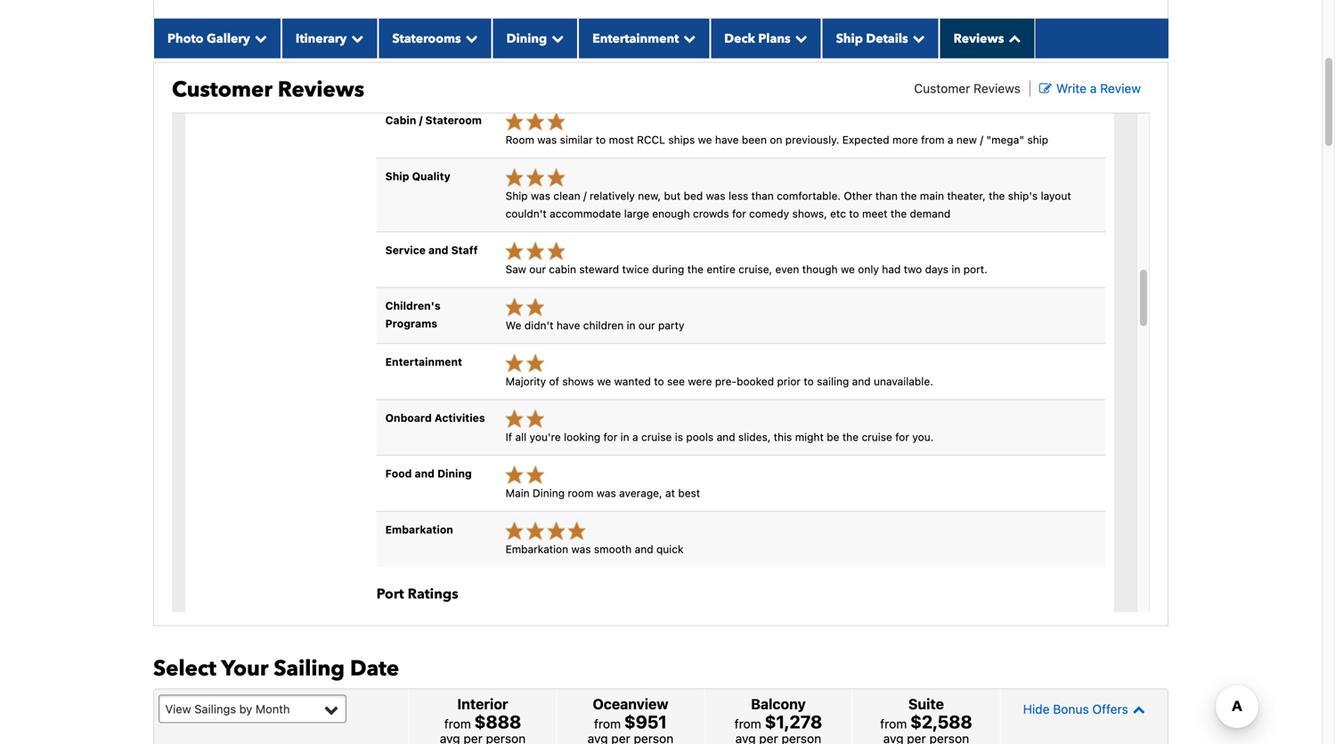 Task type: describe. For each thing, give the bounding box(es) containing it.
be
[[827, 431, 840, 444]]

ship for ship was clean / relatively new, but bed was less than comfortable. other than the main theater, the ship's layout couldn't accommodate large enough crowds for comedy shows, etc to meet the demand
[[506, 190, 528, 202]]

$951
[[624, 712, 667, 733]]

chevron down image for entertainment
[[679, 32, 696, 44]]

onboard
[[385, 412, 432, 424]]

were
[[688, 375, 712, 388]]

deck plans button
[[710, 19, 822, 58]]

photo gallery
[[167, 30, 250, 47]]

0 vertical spatial have
[[715, 134, 739, 146]]

2 than from the left
[[876, 190, 898, 202]]

accommodate
[[550, 207, 621, 220]]

entertainment button
[[578, 19, 710, 58]]

ships
[[669, 134, 695, 146]]

to right prior
[[804, 375, 814, 388]]

theater,
[[947, 190, 986, 202]]

reviews inside dropdown button
[[954, 30, 1004, 47]]

chevron down image for photo gallery
[[250, 32, 267, 44]]

reviews down itinerary
[[278, 75, 364, 105]]

to left most
[[596, 134, 606, 146]]

pools
[[686, 431, 714, 444]]

main dining room was average, at best
[[506, 487, 700, 500]]

saw our cabin steward twice during the entire cruise, even though we only had two days in port.
[[506, 263, 988, 276]]

offers
[[1093, 702, 1129, 717]]

see
[[667, 375, 685, 388]]

hide
[[1023, 702, 1050, 717]]

photo gallery button
[[153, 19, 281, 58]]

couldn't
[[506, 207, 547, 220]]

was for embarkation was smooth and quick
[[572, 543, 591, 556]]

0 horizontal spatial a
[[633, 431, 638, 444]]

ship for ship quality
[[385, 170, 409, 183]]

at
[[666, 487, 675, 500]]

gallery
[[207, 30, 250, 47]]

from for $2,588
[[880, 717, 907, 732]]

$888
[[475, 712, 521, 733]]

balcony
[[751, 696, 806, 713]]

entire
[[707, 263, 736, 276]]

though
[[803, 263, 838, 276]]

layout
[[1041, 190, 1072, 202]]

view
[[165, 703, 191, 716]]

wanted
[[614, 375, 651, 388]]

more
[[893, 134, 918, 146]]

1 vertical spatial entertainment
[[385, 356, 462, 368]]

programs
[[385, 318, 438, 330]]

1 horizontal spatial customer
[[914, 81, 971, 96]]

port.
[[964, 263, 988, 276]]

during
[[652, 263, 685, 276]]

ship quality
[[385, 170, 451, 183]]

looking
[[564, 431, 601, 444]]

cabin
[[385, 114, 416, 127]]

2 horizontal spatial a
[[1090, 81, 1097, 96]]

you're
[[530, 431, 561, 444]]

reviews button
[[940, 19, 1036, 58]]

from $951
[[594, 712, 667, 733]]

embarkation was smooth and quick
[[506, 543, 684, 556]]

unavailable.
[[874, 375, 934, 388]]

1 vertical spatial we
[[841, 263, 855, 276]]

but
[[664, 190, 681, 202]]

staterooms
[[392, 30, 461, 47]]

1 horizontal spatial customer reviews
[[914, 81, 1021, 96]]

select your sailing date
[[153, 655, 399, 684]]

entertainment inside dropdown button
[[593, 30, 679, 47]]

from $888
[[444, 712, 521, 733]]

clean
[[554, 190, 581, 202]]

2 vertical spatial dining
[[533, 487, 565, 500]]

ship details button
[[822, 19, 940, 58]]

embarkation for embarkation was smooth and quick
[[506, 543, 569, 556]]

and right sailing
[[852, 375, 871, 388]]

was right room in the bottom of the page
[[597, 487, 616, 500]]

from $2,588
[[880, 712, 973, 733]]

best
[[678, 487, 700, 500]]

was up crowds
[[706, 190, 726, 202]]

interior
[[457, 696, 508, 713]]

food
[[385, 468, 412, 480]]

1 cruise from the left
[[641, 431, 672, 444]]

the right "meet"
[[891, 207, 907, 220]]

"mega"
[[987, 134, 1025, 146]]

chevron up image
[[1129, 704, 1146, 716]]

crowds
[[693, 207, 729, 220]]

ratings
[[408, 585, 459, 604]]

to left see
[[654, 375, 664, 388]]

less
[[729, 190, 749, 202]]

sailings
[[194, 703, 236, 716]]

of
[[549, 375, 559, 388]]

for inside ship was clean / relatively new, but bed was less than comfortable. other than the main theater, the ship's layout couldn't accommodate large enough crowds for comedy shows, etc to meet the demand
[[732, 207, 746, 220]]

etc
[[830, 207, 846, 220]]

select
[[153, 655, 216, 684]]

and right food
[[415, 468, 435, 480]]

and left quick
[[635, 543, 654, 556]]

from for $1,278
[[735, 717, 762, 732]]

children
[[583, 319, 624, 332]]

if all you're looking for in a cruise is pools and slides, this might be the cruise for you.
[[506, 431, 934, 444]]

rccl
[[637, 134, 666, 146]]

on
[[770, 134, 783, 146]]

dining button
[[492, 19, 578, 58]]

date
[[350, 655, 399, 684]]

hide bonus offers link
[[1005, 694, 1164, 725]]

chevron down image for dining
[[547, 32, 564, 44]]

if
[[506, 431, 512, 444]]

1 vertical spatial dining
[[438, 468, 472, 480]]

2 cruise from the left
[[862, 431, 893, 444]]

service
[[385, 244, 426, 256]]

stateroom
[[425, 114, 482, 127]]

0 vertical spatial in
[[952, 263, 961, 276]]

ship
[[1028, 134, 1049, 146]]

had
[[882, 263, 901, 276]]

view sailings by month
[[165, 703, 290, 716]]

children's programs
[[385, 300, 441, 330]]

you.
[[913, 431, 934, 444]]

2 horizontal spatial /
[[980, 134, 984, 146]]



Task type: vqa. For each thing, say whether or not it's contained in the screenshot.


Task type: locate. For each thing, give the bounding box(es) containing it.
sailing
[[274, 655, 345, 684]]

the left main
[[901, 190, 917, 202]]

customer reviews up "new"
[[914, 81, 1021, 96]]

our right saw
[[529, 263, 546, 276]]

cruise,
[[739, 263, 773, 276]]

slides,
[[739, 431, 771, 444]]

chevron down image left entertainment dropdown button
[[547, 32, 564, 44]]

bed
[[684, 190, 703, 202]]

from down oceanview
[[594, 717, 621, 732]]

chevron down image
[[250, 32, 267, 44], [679, 32, 696, 44]]

1 horizontal spatial entertainment
[[593, 30, 679, 47]]

1 chevron down image from the left
[[347, 32, 364, 44]]

main
[[920, 190, 944, 202]]

for down less
[[732, 207, 746, 220]]

1 vertical spatial /
[[980, 134, 984, 146]]

0 horizontal spatial cruise
[[641, 431, 672, 444]]

our left party
[[639, 319, 655, 332]]

1 horizontal spatial we
[[698, 134, 712, 146]]

$2,588
[[911, 712, 973, 733]]

1 horizontal spatial a
[[948, 134, 954, 146]]

ship inside 'dropdown button'
[[836, 30, 863, 47]]

2 vertical spatial we
[[597, 375, 611, 388]]

for left "you."
[[896, 431, 910, 444]]

chevron down image for deck plans
[[791, 32, 808, 44]]

0 vertical spatial ship
[[836, 30, 863, 47]]

customer reviews link
[[914, 81, 1021, 96]]

chevron down image left 'staterooms'
[[347, 32, 364, 44]]

have right didn't
[[557, 319, 580, 332]]

0 horizontal spatial we
[[597, 375, 611, 388]]

0 horizontal spatial have
[[557, 319, 580, 332]]

enough
[[652, 207, 690, 220]]

for
[[732, 207, 746, 220], [604, 431, 618, 444], [896, 431, 910, 444]]

was right "room"
[[537, 134, 557, 146]]

deck plans
[[725, 30, 791, 47]]

chevron up image
[[1004, 32, 1021, 44]]

1 horizontal spatial for
[[732, 207, 746, 220]]

0 horizontal spatial entertainment
[[385, 356, 462, 368]]

chevron down image for staterooms
[[461, 32, 478, 44]]

chevron down image inside staterooms dropdown button
[[461, 32, 478, 44]]

2 horizontal spatial ship
[[836, 30, 863, 47]]

dining
[[507, 30, 547, 47], [438, 468, 472, 480], [533, 487, 565, 500]]

0 horizontal spatial customer reviews
[[172, 75, 364, 105]]

1 horizontal spatial /
[[584, 190, 587, 202]]

and left staff
[[429, 244, 449, 256]]

we didn't have children in our party
[[506, 319, 685, 332]]

been
[[742, 134, 767, 146]]

4 chevron down image from the left
[[791, 32, 808, 44]]

from down balcony
[[735, 717, 762, 732]]

main
[[506, 487, 530, 500]]

/ up accommodate
[[584, 190, 587, 202]]

2 vertical spatial ship
[[506, 190, 528, 202]]

from $1,278
[[735, 712, 823, 733]]

chevron down image for ship details
[[908, 32, 925, 44]]

2 horizontal spatial for
[[896, 431, 910, 444]]

0 horizontal spatial embarkation
[[385, 524, 453, 536]]

chevron down image left deck
[[679, 32, 696, 44]]

1 vertical spatial ship
[[385, 170, 409, 183]]

ship up "couldn't"
[[506, 190, 528, 202]]

is
[[675, 431, 683, 444]]

customer down gallery
[[172, 75, 272, 105]]

0 vertical spatial our
[[529, 263, 546, 276]]

from left $2,588
[[880, 717, 907, 732]]

details
[[866, 30, 908, 47]]

from for $951
[[594, 717, 621, 732]]

and right the pools
[[717, 431, 736, 444]]

food and dining
[[385, 468, 472, 480]]

1 horizontal spatial than
[[876, 190, 898, 202]]

activities
[[435, 412, 485, 424]]

2 chevron down image from the left
[[679, 32, 696, 44]]

previously.
[[786, 134, 840, 146]]

shows,
[[793, 207, 827, 220]]

0 horizontal spatial /
[[419, 114, 423, 127]]

than up comedy
[[752, 190, 774, 202]]

ship was clean / relatively new, but bed was less than comfortable. other than the main theater, the ship's layout couldn't accommodate large enough crowds for comedy shows, etc to meet the demand
[[506, 190, 1072, 220]]

service and staff
[[385, 244, 478, 256]]

chevron down image left dining dropdown button
[[461, 32, 478, 44]]

main content
[[144, 0, 1178, 745]]

to inside ship was clean / relatively new, but bed was less than comfortable. other than the main theater, the ship's layout couldn't accommodate large enough crowds for comedy shows, etc to meet the demand
[[849, 207, 859, 220]]

pre-
[[715, 375, 737, 388]]

reviews up customer reviews link
[[954, 30, 1004, 47]]

we
[[698, 134, 712, 146], [841, 263, 855, 276], [597, 375, 611, 388]]

write
[[1057, 81, 1087, 96]]

/ right 'cabin' on the left
[[419, 114, 423, 127]]

port ratings
[[377, 585, 459, 604]]

embarkation down main
[[506, 543, 569, 556]]

in right looking
[[621, 431, 630, 444]]

a left "new"
[[948, 134, 954, 146]]

might
[[795, 431, 824, 444]]

twice
[[622, 263, 649, 276]]

most
[[609, 134, 634, 146]]

we right ships
[[698, 134, 712, 146]]

was
[[537, 134, 557, 146], [531, 190, 551, 202], [706, 190, 726, 202], [597, 487, 616, 500], [572, 543, 591, 556]]

chevron down image inside ship details 'dropdown button'
[[908, 32, 925, 44]]

1 horizontal spatial have
[[715, 134, 739, 146]]

cabin
[[549, 263, 576, 276]]

a right write
[[1090, 81, 1097, 96]]

2 horizontal spatial we
[[841, 263, 855, 276]]

1 horizontal spatial ship
[[506, 190, 528, 202]]

the
[[901, 190, 917, 202], [989, 190, 1005, 202], [891, 207, 907, 220], [688, 263, 704, 276], [843, 431, 859, 444]]

the left entire
[[688, 263, 704, 276]]

a left is
[[633, 431, 638, 444]]

in right the days at the right top of the page
[[952, 263, 961, 276]]

1 vertical spatial a
[[948, 134, 954, 146]]

customer reviews down gallery
[[172, 75, 364, 105]]

for right looking
[[604, 431, 618, 444]]

only
[[858, 263, 879, 276]]

chevron down image
[[347, 32, 364, 44], [461, 32, 478, 44], [547, 32, 564, 44], [791, 32, 808, 44], [908, 32, 925, 44]]

2 vertical spatial in
[[621, 431, 630, 444]]

from
[[921, 134, 945, 146], [444, 717, 471, 732], [594, 717, 621, 732], [735, 717, 762, 732], [880, 717, 907, 732]]

staterooms button
[[378, 19, 492, 58]]

quality
[[412, 170, 451, 183]]

meet
[[862, 207, 888, 220]]

hide bonus offers
[[1023, 702, 1129, 717]]

to
[[596, 134, 606, 146], [849, 207, 859, 220], [654, 375, 664, 388], [804, 375, 814, 388]]

0 vertical spatial we
[[698, 134, 712, 146]]

1 horizontal spatial embarkation
[[506, 543, 569, 556]]

was for ship was clean / relatively new, but bed was less than comfortable. other than the main theater, the ship's layout couldn't accommodate large enough crowds for comedy shows, etc to meet the demand
[[531, 190, 551, 202]]

0 horizontal spatial than
[[752, 190, 774, 202]]

deck
[[725, 30, 755, 47]]

new,
[[638, 190, 661, 202]]

relatively
[[590, 190, 635, 202]]

1 horizontal spatial cruise
[[862, 431, 893, 444]]

steward
[[579, 263, 619, 276]]

customer
[[172, 75, 272, 105], [914, 81, 971, 96]]

from inside from $1,278
[[735, 717, 762, 732]]

chevron down image inside deck plans dropdown button
[[791, 32, 808, 44]]

from inside from $2,588
[[880, 717, 907, 732]]

from down interior
[[444, 717, 471, 732]]

smooth
[[594, 543, 632, 556]]

shows
[[562, 375, 594, 388]]

embarkation for embarkation
[[385, 524, 453, 536]]

customer up "new"
[[914, 81, 971, 96]]

1 horizontal spatial our
[[639, 319, 655, 332]]

chevron down image inside dining dropdown button
[[547, 32, 564, 44]]

didn't
[[525, 319, 554, 332]]

0 horizontal spatial our
[[529, 263, 546, 276]]

main content containing customer reviews
[[144, 0, 1178, 745]]

cruise left is
[[641, 431, 672, 444]]

$1,278
[[765, 712, 823, 733]]

room
[[506, 134, 534, 146]]

chevron down image for itinerary
[[347, 32, 364, 44]]

two
[[904, 263, 922, 276]]

1 vertical spatial in
[[627, 319, 636, 332]]

0 vertical spatial embarkation
[[385, 524, 453, 536]]

other
[[844, 190, 873, 202]]

ship left quality
[[385, 170, 409, 183]]

we
[[506, 319, 522, 332]]

0 vertical spatial entertainment
[[593, 30, 679, 47]]

/ right "new"
[[980, 134, 984, 146]]

1 vertical spatial embarkation
[[506, 543, 569, 556]]

children's
[[385, 300, 441, 312]]

chevron down image left the reviews dropdown button
[[908, 32, 925, 44]]

itinerary
[[296, 30, 347, 47]]

have
[[715, 134, 739, 146], [557, 319, 580, 332]]

similar
[[560, 134, 593, 146]]

1 vertical spatial have
[[557, 319, 580, 332]]

chevron down image inside entertainment dropdown button
[[679, 32, 696, 44]]

your
[[221, 655, 268, 684]]

reviews left edit icon
[[974, 81, 1021, 96]]

2 vertical spatial a
[[633, 431, 638, 444]]

2 vertical spatial /
[[584, 190, 587, 202]]

1 than from the left
[[752, 190, 774, 202]]

than up "meet"
[[876, 190, 898, 202]]

majority
[[506, 375, 546, 388]]

comfortable.
[[777, 190, 841, 202]]

write a review link
[[1040, 81, 1141, 96]]

edit image
[[1040, 82, 1052, 95]]

/ inside ship was clean / relatively new, but bed was less than comfortable. other than the main theater, the ship's layout couldn't accommodate large enough crowds for comedy shows, etc to meet the demand
[[584, 190, 587, 202]]

from right 'more'
[[921, 134, 945, 146]]

2 chevron down image from the left
[[461, 32, 478, 44]]

photo
[[167, 30, 204, 47]]

we left "only"
[[841, 263, 855, 276]]

0 horizontal spatial for
[[604, 431, 618, 444]]

in right children
[[627, 319, 636, 332]]

view sailings by month link
[[159, 695, 347, 724]]

1 vertical spatial our
[[639, 319, 655, 332]]

0 horizontal spatial ship
[[385, 170, 409, 183]]

was for room was similar to most rccl ships we have been on previously. expected more from a new / "mega" ship
[[537, 134, 557, 146]]

ship inside ship was clean / relatively new, but bed was less than comfortable. other than the main theater, the ship's layout couldn't accommodate large enough crowds for comedy shows, etc to meet the demand
[[506, 190, 528, 202]]

all
[[515, 431, 527, 444]]

our
[[529, 263, 546, 276], [639, 319, 655, 332]]

5 chevron down image from the left
[[908, 32, 925, 44]]

3 chevron down image from the left
[[547, 32, 564, 44]]

from for $888
[[444, 717, 471, 732]]

reviews
[[954, 30, 1004, 47], [278, 75, 364, 105], [974, 81, 1021, 96]]

chevron down image right deck
[[791, 32, 808, 44]]

0 vertical spatial dining
[[507, 30, 547, 47]]

chevron down image left itinerary
[[250, 32, 267, 44]]

by
[[239, 703, 252, 716]]

ship left details
[[836, 30, 863, 47]]

from inside from $951
[[594, 717, 621, 732]]

embarkation down food and dining
[[385, 524, 453, 536]]

the left ship's
[[989, 190, 1005, 202]]

1 horizontal spatial chevron down image
[[679, 32, 696, 44]]

the right be
[[843, 431, 859, 444]]

0 vertical spatial a
[[1090, 81, 1097, 96]]

have left been
[[715, 134, 739, 146]]

to right etc
[[849, 207, 859, 220]]

month
[[256, 703, 290, 716]]

from inside "from $888"
[[444, 717, 471, 732]]

review
[[1101, 81, 1141, 96]]

0 horizontal spatial customer
[[172, 75, 272, 105]]

staff
[[451, 244, 478, 256]]

a
[[1090, 81, 1097, 96], [948, 134, 954, 146], [633, 431, 638, 444]]

chevron down image inside photo gallery 'dropdown button'
[[250, 32, 267, 44]]

0 horizontal spatial chevron down image
[[250, 32, 267, 44]]

demand
[[910, 207, 951, 220]]

dining inside dropdown button
[[507, 30, 547, 47]]

new
[[957, 134, 977, 146]]

0 vertical spatial /
[[419, 114, 423, 127]]

was up "couldn't"
[[531, 190, 551, 202]]

1 chevron down image from the left
[[250, 32, 267, 44]]

ship for ship details
[[836, 30, 863, 47]]

was left smooth
[[572, 543, 591, 556]]

we right the shows
[[597, 375, 611, 388]]

write a review
[[1057, 81, 1141, 96]]

chevron down image inside itinerary dropdown button
[[347, 32, 364, 44]]

cruise right be
[[862, 431, 893, 444]]



